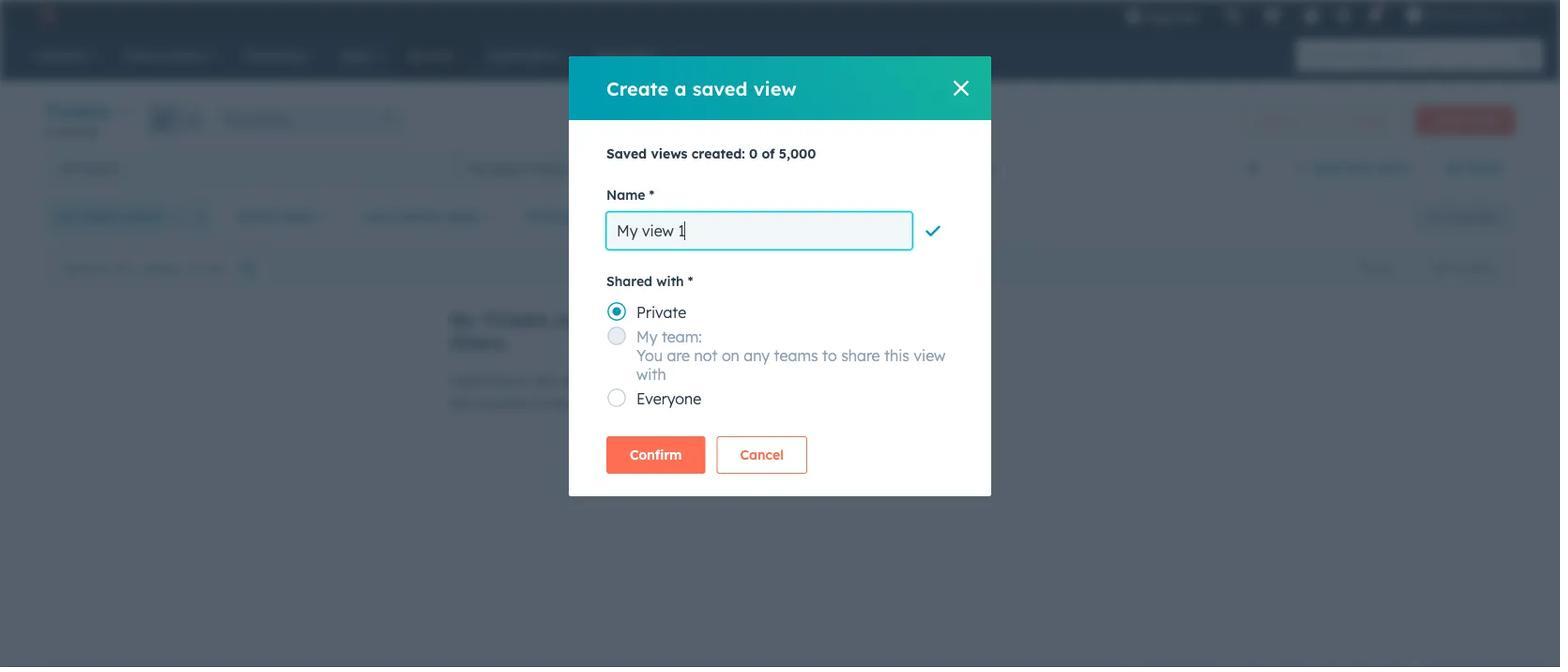 Task type: describe. For each thing, give the bounding box(es) containing it.
search button
[[1512, 39, 1544, 71]]

create date
[[236, 208, 314, 225]]

actions button
[[1241, 106, 1323, 136]]

0 vertical spatial with
[[656, 273, 684, 290]]

you
[[637, 346, 663, 365]]

save
[[1446, 210, 1472, 224]]

up.
[[671, 395, 690, 412]]

last activity date
[[362, 208, 478, 225]]

unassigned tickets
[[878, 160, 996, 177]]

(1) inside popup button
[[57, 208, 74, 225]]

per
[[828, 475, 850, 492]]

name
[[607, 187, 645, 203]]

0 records
[[45, 124, 98, 138]]

owner
[[123, 208, 163, 225]]

no
[[450, 308, 477, 331]]

a inside expecting to see new tickets? try again in a few seconds as the system catches up.
[[715, 373, 723, 389]]

group inside tickets banner
[[148, 105, 207, 135]]

views for all
[[1467, 160, 1503, 176]]

create a saved view dialog
[[569, 56, 992, 497]]

0 inside tickets banner
[[45, 124, 52, 138]]

my open tickets
[[469, 160, 567, 177]]

current
[[656, 308, 724, 331]]

prev
[[683, 475, 713, 492]]

settings image
[[1335, 8, 1352, 25]]

all for all pipelines
[[227, 113, 239, 127]]

vhs can fix it!
[[1427, 7, 1508, 23]]

ticket
[[1470, 114, 1499, 128]]

last
[[362, 208, 390, 225]]

all for all views
[[1446, 160, 1463, 176]]

create date button
[[224, 198, 339, 236]]

clear
[[797, 208, 832, 225]]

pipelines
[[243, 113, 290, 127]]

Search ID, name, or description search field
[[50, 251, 271, 285]]

all tickets
[[60, 160, 119, 177]]

in
[[700, 373, 711, 389]]

marketplaces image
[[1264, 8, 1281, 25]]

advanced
[[644, 208, 710, 225]]

view right saved
[[754, 77, 797, 100]]

terry turtle image
[[1406, 7, 1423, 23]]

25
[[809, 475, 824, 492]]

export
[[1360, 261, 1395, 275]]

edit
[[1431, 261, 1451, 275]]

no tickets match the current filters.
[[450, 308, 724, 355]]

25 per page button
[[797, 465, 913, 502]]

my team: you are not on any teams to share this view with
[[637, 328, 946, 384]]

my for my team: you are not on any teams to share this view with
[[637, 328, 658, 346]]

all views link
[[1434, 149, 1515, 187]]

Search HubSpot search field
[[1297, 39, 1527, 71]]

a inside dialog
[[675, 77, 687, 100]]

are
[[667, 346, 690, 365]]

help image
[[1304, 8, 1321, 25]]

the inside expecting to see new tickets? try again in a few seconds as the system catches up.
[[548, 395, 568, 412]]

records
[[56, 124, 98, 138]]

priority
[[526, 208, 576, 225]]

expecting
[[450, 373, 512, 389]]

new
[[557, 373, 582, 389]]

tickets inside 'my open tickets' "button"
[[526, 160, 567, 177]]

try
[[639, 373, 657, 389]]

clear all
[[797, 208, 853, 225]]

create ticket
[[1432, 114, 1499, 128]]

actions
[[1257, 114, 1296, 128]]

advanced filters (1) button
[[612, 198, 785, 236]]

share
[[841, 346, 880, 365]]

create for create date
[[236, 208, 280, 225]]

my open tickets button
[[454, 149, 864, 187]]

ticket
[[78, 208, 118, 225]]

few
[[450, 395, 472, 412]]

fix
[[1480, 7, 1494, 23]]

all views
[[1446, 160, 1503, 176]]

can
[[1455, 7, 1476, 23]]

*
[[688, 273, 693, 290]]

view inside the add view (3/5) popup button
[[1343, 160, 1374, 176]]

notifications button
[[1359, 0, 1391, 30]]

not
[[694, 346, 718, 365]]

import button
[[1335, 106, 1404, 136]]

shared with *
[[607, 273, 693, 290]]

calling icon image
[[1225, 7, 1242, 24]]

unassigned tickets button
[[864, 149, 1273, 187]]

private
[[637, 303, 687, 322]]

tickets inside no tickets match the current filters.
[[483, 308, 550, 331]]

all tickets button
[[45, 149, 454, 187]]

menu containing vhs can fix it!
[[1112, 0, 1538, 30]]

unassigned
[[878, 160, 951, 177]]

import
[[1351, 114, 1388, 128]]

none text field inside name element
[[607, 212, 913, 250]]

create a saved view
[[607, 77, 797, 100]]

seconds
[[476, 395, 527, 412]]

to inside expecting to see new tickets? try again in a few seconds as the system catches up.
[[515, 373, 528, 389]]

cancel
[[740, 447, 784, 463]]

(1) ticket owner button
[[45, 198, 188, 236]]

confirm
[[630, 447, 682, 463]]

of
[[762, 146, 775, 162]]

with inside my team: you are not on any teams to share this view with
[[637, 365, 666, 384]]

teams
[[774, 346, 818, 365]]

see
[[532, 373, 553, 389]]



Task type: locate. For each thing, give the bounding box(es) containing it.
next
[[726, 475, 757, 492]]

create
[[607, 77, 669, 100], [1432, 114, 1467, 128], [236, 208, 280, 225]]

all pipelines
[[227, 113, 290, 127]]

0 horizontal spatial views
[[651, 146, 688, 162]]

create up saved
[[607, 77, 669, 100]]

tickets for all tickets
[[79, 160, 119, 177]]

filters.
[[450, 331, 509, 355]]

tickets
[[79, 160, 119, 177], [526, 160, 567, 177], [955, 160, 996, 177]]

with up catches
[[637, 365, 666, 384]]

with left *
[[656, 273, 684, 290]]

2 vertical spatial create
[[236, 208, 280, 225]]

tickets down records
[[79, 160, 119, 177]]

expecting to see new tickets? try again in a few seconds as the system catches up.
[[450, 373, 723, 412]]

a right in on the left of page
[[715, 373, 723, 389]]

0 inside create a saved view dialog
[[749, 146, 758, 162]]

all inside all views link
[[1446, 160, 1463, 176]]

edit columns
[[1431, 261, 1499, 275]]

0 horizontal spatial the
[[548, 395, 568, 412]]

views
[[651, 146, 688, 162], [1467, 160, 1503, 176]]

2 tickets from the left
[[526, 160, 567, 177]]

1 vertical spatial 0
[[749, 146, 758, 162]]

on
[[722, 346, 740, 365]]

0 horizontal spatial (1)
[[57, 208, 74, 225]]

3 tickets from the left
[[955, 160, 996, 177]]

0 horizontal spatial tickets
[[45, 100, 112, 123]]

as
[[530, 395, 545, 412]]

all for all tickets
[[60, 160, 75, 177]]

all down create ticket on the top of page
[[1446, 160, 1463, 176]]

my down "private"
[[637, 328, 658, 346]]

0 left records
[[45, 124, 52, 138]]

vhs can fix it! button
[[1395, 0, 1536, 30]]

view
[[754, 77, 797, 100], [1343, 160, 1374, 176], [1476, 210, 1499, 224], [914, 346, 946, 365]]

None text field
[[607, 212, 913, 250]]

0 horizontal spatial a
[[675, 77, 687, 100]]

the inside no tickets match the current filters.
[[620, 308, 650, 331]]

help button
[[1296, 0, 1328, 30]]

2 horizontal spatial tickets
[[955, 160, 996, 177]]

1 tickets from the left
[[79, 160, 119, 177]]

next button
[[719, 472, 797, 496]]

shared with * element
[[607, 297, 954, 413]]

tickets for unassigned tickets
[[955, 160, 996, 177]]

the down "shared"
[[620, 308, 650, 331]]

date right 'activity' on the left of page
[[448, 208, 478, 225]]

tickets right no
[[483, 308, 550, 331]]

date
[[284, 208, 314, 225], [448, 208, 478, 225]]

0 horizontal spatial tickets
[[79, 160, 119, 177]]

0 vertical spatial my
[[469, 160, 487, 177]]

views for saved
[[651, 146, 688, 162]]

edit columns button
[[1418, 256, 1511, 280]]

created:
[[692, 146, 745, 162]]

views down ticket
[[1467, 160, 1503, 176]]

(1) left ticket
[[57, 208, 74, 225]]

1 vertical spatial tickets
[[483, 308, 550, 331]]

priority button
[[514, 198, 601, 236]]

this
[[885, 346, 910, 365]]

advanced filters (1)
[[644, 208, 773, 225]]

confirm button
[[607, 437, 706, 474]]

activity
[[394, 208, 444, 225]]

again
[[661, 373, 696, 389]]

add view (3/5) button
[[1281, 149, 1434, 187]]

1 horizontal spatial tickets
[[526, 160, 567, 177]]

1 horizontal spatial create
[[607, 77, 669, 100]]

create down all tickets button
[[236, 208, 280, 225]]

1 vertical spatial the
[[548, 395, 568, 412]]

0 vertical spatial to
[[823, 346, 837, 365]]

shared
[[607, 273, 653, 290]]

saved views created: 0 of 5,000
[[607, 146, 816, 162]]

1 horizontal spatial my
[[637, 328, 658, 346]]

all right clear
[[836, 208, 853, 225]]

views right saved
[[651, 146, 688, 162]]

create inside button
[[1432, 114, 1467, 128]]

search image
[[1521, 49, 1534, 62]]

pagination navigation
[[647, 471, 797, 496]]

1 vertical spatial a
[[715, 373, 723, 389]]

to left share
[[823, 346, 837, 365]]

create left ticket
[[1432, 114, 1467, 128]]

saved
[[607, 146, 647, 162]]

save view button
[[1414, 202, 1515, 232]]

tickets?
[[585, 373, 635, 389]]

0 horizontal spatial 0
[[45, 124, 52, 138]]

my for my open tickets
[[469, 160, 487, 177]]

0 vertical spatial the
[[620, 308, 650, 331]]

menu
[[1112, 0, 1538, 30]]

1 date from the left
[[284, 208, 314, 225]]

create for create a saved view
[[607, 77, 669, 100]]

saved
[[693, 77, 748, 100]]

match
[[555, 308, 615, 331]]

hubspot link
[[23, 4, 70, 26]]

upgrade
[[1146, 9, 1199, 24]]

prev button
[[647, 472, 719, 496]]

close image
[[954, 81, 969, 96]]

everyone
[[637, 390, 702, 408]]

filters
[[714, 208, 751, 225]]

all left pipelines
[[227, 113, 239, 127]]

1 (1) from the left
[[57, 208, 74, 225]]

to inside my team: you are not on any teams to share this view with
[[823, 346, 837, 365]]

(1)
[[57, 208, 74, 225], [756, 208, 773, 225]]

1 vertical spatial to
[[515, 373, 528, 389]]

all down 0 records
[[60, 160, 75, 177]]

views inside create a saved view dialog
[[651, 146, 688, 162]]

system
[[572, 395, 616, 412]]

2 (1) from the left
[[756, 208, 773, 225]]

menu item
[[1212, 0, 1215, 30]]

add view (3/5)
[[1313, 160, 1410, 176]]

1 horizontal spatial (1)
[[756, 208, 773, 225]]

my inside "button"
[[469, 160, 487, 177]]

0 horizontal spatial create
[[236, 208, 280, 225]]

all inside all tickets button
[[60, 160, 75, 177]]

all inside "clear all" button
[[836, 208, 853, 225]]

a
[[675, 77, 687, 100], [715, 373, 723, 389]]

add
[[1313, 160, 1339, 176]]

it!
[[1497, 7, 1508, 23]]

name element
[[607, 210, 954, 252]]

marketplaces button
[[1253, 0, 1292, 30]]

view inside save view button
[[1476, 210, 1499, 224]]

save view
[[1446, 210, 1499, 224]]

2 horizontal spatial create
[[1432, 114, 1467, 128]]

0 vertical spatial 0
[[45, 124, 52, 138]]

tickets right 'unassigned'
[[955, 160, 996, 177]]

settings link
[[1332, 5, 1355, 25]]

(1) right filters at the top
[[756, 208, 773, 225]]

1 vertical spatial my
[[637, 328, 658, 346]]

1 horizontal spatial 0
[[749, 146, 758, 162]]

0 vertical spatial tickets
[[45, 100, 112, 123]]

5,000
[[779, 146, 816, 162]]

all pipelines button
[[218, 105, 406, 135]]

notifications image
[[1367, 8, 1384, 25]]

1 horizontal spatial date
[[448, 208, 478, 225]]

create inside popup button
[[236, 208, 280, 225]]

1 vertical spatial with
[[637, 365, 666, 384]]

all inside all pipelines popup button
[[227, 113, 239, 127]]

1 vertical spatial create
[[1432, 114, 1467, 128]]

0 left of
[[749, 146, 758, 162]]

create for create ticket
[[1432, 114, 1467, 128]]

view inside my team: you are not on any teams to share this view with
[[914, 346, 946, 365]]

tickets right open on the top of page
[[526, 160, 567, 177]]

all
[[227, 113, 239, 127], [1446, 160, 1463, 176], [60, 160, 75, 177], [836, 208, 853, 225]]

1 horizontal spatial views
[[1467, 160, 1503, 176]]

(3/5)
[[1378, 160, 1410, 176]]

calling icon button
[[1217, 3, 1249, 27]]

25 per page
[[809, 475, 888, 492]]

0 vertical spatial a
[[675, 77, 687, 100]]

(1) inside button
[[756, 208, 773, 225]]

catches
[[619, 395, 668, 412]]

group
[[148, 105, 207, 135]]

the right as
[[548, 395, 568, 412]]

with
[[656, 273, 684, 290], [637, 365, 666, 384]]

create inside dialog
[[607, 77, 669, 100]]

my inside my team: you are not on any teams to share this view with
[[637, 328, 658, 346]]

2 date from the left
[[448, 208, 478, 225]]

hubspot image
[[34, 4, 56, 26]]

view right add
[[1343, 160, 1374, 176]]

tickets banner
[[45, 98, 1515, 149]]

0 horizontal spatial to
[[515, 373, 528, 389]]

tickets inside all tickets button
[[79, 160, 119, 177]]

tickets up records
[[45, 100, 112, 123]]

my left open on the top of page
[[469, 160, 487, 177]]

any
[[744, 346, 770, 365]]

date down all tickets button
[[284, 208, 314, 225]]

team:
[[662, 328, 702, 346]]

last activity date button
[[350, 198, 503, 236]]

tickets inside unassigned tickets button
[[955, 160, 996, 177]]

view right save
[[1476, 210, 1499, 224]]

1 horizontal spatial the
[[620, 308, 650, 331]]

view right "this"
[[914, 346, 946, 365]]

tickets inside popup button
[[45, 100, 112, 123]]

a left saved
[[675, 77, 687, 100]]

1 horizontal spatial a
[[715, 373, 723, 389]]

upgrade image
[[1125, 8, 1142, 25]]

cancel button
[[717, 437, 808, 474]]

0 vertical spatial create
[[607, 77, 669, 100]]

the
[[620, 308, 650, 331], [548, 395, 568, 412]]

1 horizontal spatial tickets
[[483, 308, 550, 331]]

0 horizontal spatial date
[[284, 208, 314, 225]]

to left see
[[515, 373, 528, 389]]

export button
[[1347, 256, 1407, 280]]

0 horizontal spatial my
[[469, 160, 487, 177]]

1 horizontal spatial to
[[823, 346, 837, 365]]



Task type: vqa. For each thing, say whether or not it's contained in the screenshot.
the More IMAGE
no



